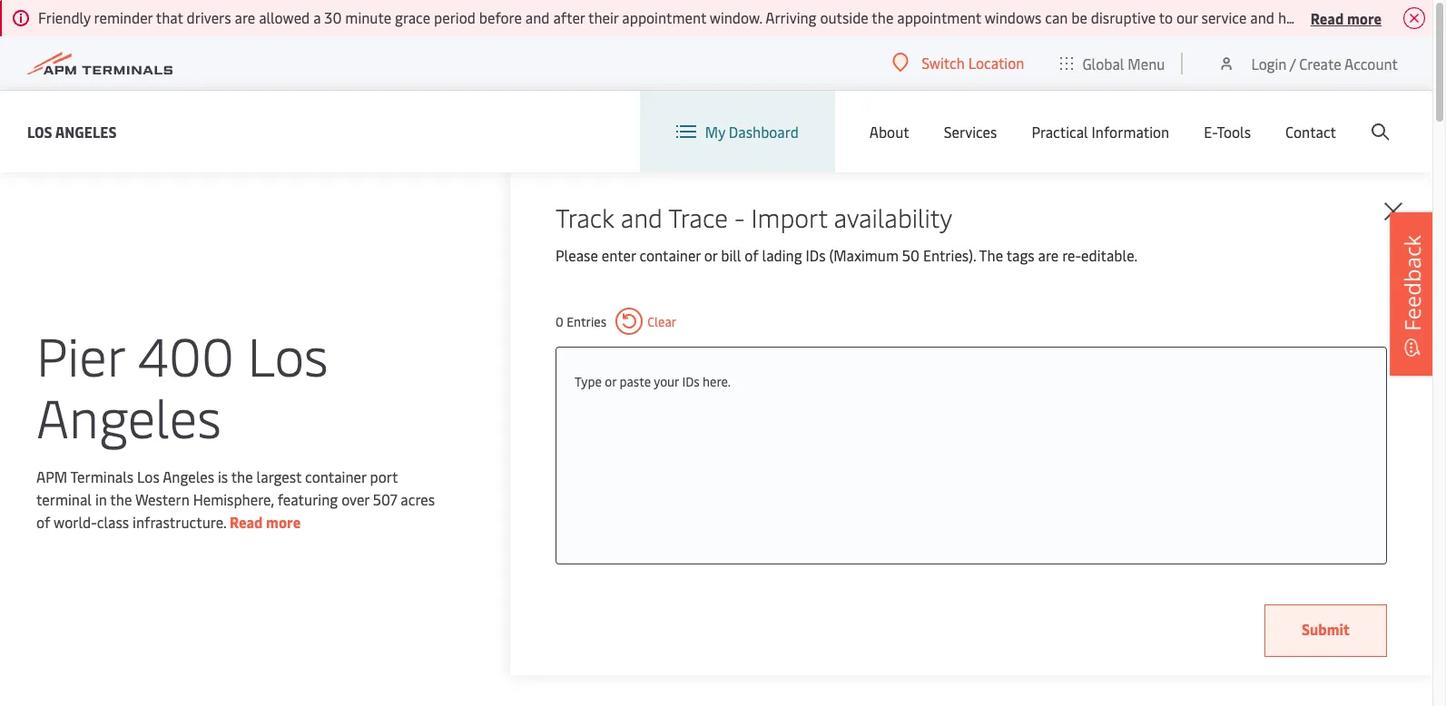Task type: vqa. For each thing, say whether or not it's contained in the screenshot.
the leftmost the for
no



Task type: describe. For each thing, give the bounding box(es) containing it.
our
[[1176, 7, 1198, 27]]

account
[[1344, 53, 1398, 73]]

30
[[324, 7, 342, 27]]

e-
[[1204, 122, 1217, 142]]

angeles for terminals
[[163, 466, 214, 486]]

window.
[[710, 7, 762, 27]]

editable.
[[1081, 245, 1138, 265]]

port
[[370, 466, 398, 486]]

period
[[434, 7, 476, 27]]

contact
[[1285, 122, 1336, 142]]

0 horizontal spatial los
[[27, 121, 52, 141]]

my dashboard
[[705, 122, 799, 142]]

windows
[[985, 7, 1042, 27]]

e-tools
[[1204, 122, 1251, 142]]

bill
[[721, 245, 741, 265]]

entries).
[[923, 245, 976, 265]]

close alert image
[[1403, 7, 1425, 29]]

lading
[[762, 245, 802, 265]]

to
[[1159, 7, 1173, 27]]

practical information
[[1032, 122, 1169, 142]]

services button
[[944, 91, 997, 172]]

pier 400 los angeles
[[36, 318, 328, 452]]

la secondary image
[[69, 462, 387, 706]]

friendly
[[38, 7, 91, 27]]

los for pier 400 los angeles
[[248, 318, 328, 390]]

disruptive
[[1091, 7, 1156, 27]]

507
[[373, 489, 397, 509]]

e-tools button
[[1204, 91, 1251, 172]]

type
[[575, 373, 602, 390]]

global
[[1082, 53, 1124, 73]]

clear
[[647, 313, 677, 330]]

Type or paste your IDs here text field
[[575, 366, 1368, 399]]

entries
[[567, 313, 607, 330]]

information
[[1092, 122, 1169, 142]]

read more button
[[1311, 6, 1382, 29]]

over
[[341, 489, 369, 509]]

drivers
[[187, 7, 231, 27]]

2 appointment from the left
[[897, 7, 981, 27]]

negative
[[1312, 7, 1368, 27]]

contact button
[[1285, 91, 1336, 172]]

1 horizontal spatial and
[[621, 200, 663, 234]]

infrastructure.
[[133, 512, 226, 532]]

global menu button
[[1043, 36, 1183, 90]]

friendly reminder that drivers are allowed a 30 minute grace period before and after their appointment window. arriving outside the appointment windows can be disruptive to our service and have negative impacts on 
[[38, 7, 1446, 27]]

more for read more button
[[1347, 8, 1382, 28]]

world-
[[54, 512, 97, 532]]

track
[[556, 200, 614, 234]]

los angeles link
[[27, 120, 117, 143]]

that
[[156, 7, 183, 27]]

type or paste your ids here.
[[575, 373, 731, 390]]

please enter container or bill of lading ids (maximum 50 entries). the tags are re-editable.
[[556, 245, 1138, 265]]

location
[[968, 53, 1024, 73]]

enter
[[602, 245, 636, 265]]

arriving
[[765, 7, 817, 27]]

login
[[1251, 53, 1287, 73]]

reminder
[[94, 7, 153, 27]]

hemisphere,
[[193, 489, 274, 509]]

minute
[[345, 7, 391, 27]]

login / create account link
[[1218, 36, 1398, 90]]

largest
[[257, 466, 302, 486]]

los angeles
[[27, 121, 117, 141]]

switch
[[922, 53, 965, 73]]

1 appointment from the left
[[622, 7, 706, 27]]

angeles for 400
[[36, 380, 221, 452]]

acres
[[401, 489, 435, 509]]

after
[[553, 7, 585, 27]]

can
[[1045, 7, 1068, 27]]

read more link
[[230, 512, 301, 532]]



Task type: locate. For each thing, give the bounding box(es) containing it.
0 horizontal spatial more
[[266, 512, 301, 532]]

services
[[944, 122, 997, 142]]

1 horizontal spatial container
[[639, 245, 701, 265]]

more
[[1347, 8, 1382, 28], [266, 512, 301, 532]]

0 vertical spatial angeles
[[55, 121, 117, 141]]

1 vertical spatial container
[[305, 466, 366, 486]]

0 vertical spatial or
[[704, 245, 718, 265]]

0
[[556, 313, 564, 330]]

read more for read more button
[[1311, 8, 1382, 28]]

container up over
[[305, 466, 366, 486]]

1 vertical spatial ids
[[682, 373, 700, 390]]

50
[[902, 245, 920, 265]]

menu
[[1128, 53, 1165, 73]]

impacts
[[1371, 7, 1423, 27]]

1 horizontal spatial the
[[231, 466, 253, 486]]

2 vertical spatial angeles
[[163, 466, 214, 486]]

read more down hemisphere,
[[230, 512, 301, 532]]

apm terminals los angeles is the largest container port terminal in the western hemisphere, featuring over 507 acres of world-class infrastructure.
[[36, 466, 435, 532]]

create
[[1299, 53, 1341, 73]]

feedback
[[1397, 235, 1427, 331]]

0 vertical spatial los
[[27, 121, 52, 141]]

class
[[97, 512, 129, 532]]

are right drivers
[[235, 7, 255, 27]]

appointment right their on the left top
[[622, 7, 706, 27]]

your
[[654, 373, 679, 390]]

are
[[235, 7, 255, 27], [1038, 245, 1059, 265]]

appointment up switch
[[897, 7, 981, 27]]

2 horizontal spatial and
[[1250, 7, 1275, 27]]

1 horizontal spatial or
[[704, 245, 718, 265]]

on
[[1426, 7, 1443, 27]]

clear button
[[616, 308, 677, 335]]

trace
[[668, 200, 728, 234]]

0 vertical spatial are
[[235, 7, 255, 27]]

and left after
[[525, 7, 550, 27]]

the
[[872, 7, 894, 27], [231, 466, 253, 486], [110, 489, 132, 509]]

1 vertical spatial angeles
[[36, 380, 221, 452]]

please
[[556, 245, 598, 265]]

angeles inside pier 400 los angeles
[[36, 380, 221, 452]]

los inside apm terminals los angeles is the largest container port terminal in the western hemisphere, featuring over 507 acres of world-class infrastructure.
[[137, 466, 160, 486]]

1 vertical spatial are
[[1038, 245, 1059, 265]]

2 vertical spatial the
[[110, 489, 132, 509]]

0 vertical spatial of
[[745, 245, 759, 265]]

1 vertical spatial or
[[605, 373, 616, 390]]

are left re- on the top of the page
[[1038, 245, 1059, 265]]

0 horizontal spatial ids
[[682, 373, 700, 390]]

outside
[[820, 7, 869, 27]]

0 horizontal spatial are
[[235, 7, 255, 27]]

0 horizontal spatial of
[[36, 512, 50, 532]]

/
[[1290, 53, 1296, 73]]

2 vertical spatial los
[[137, 466, 160, 486]]

read for read more button
[[1311, 8, 1344, 28]]

400
[[138, 318, 234, 390]]

have
[[1278, 7, 1309, 27]]

read more
[[1311, 8, 1382, 28], [230, 512, 301, 532]]

los
[[27, 121, 52, 141], [248, 318, 328, 390], [137, 466, 160, 486]]

paste
[[620, 373, 651, 390]]

read for read more link
[[230, 512, 263, 532]]

practical information button
[[1032, 91, 1169, 172]]

my dashboard button
[[676, 91, 799, 172]]

1 vertical spatial more
[[266, 512, 301, 532]]

1 horizontal spatial are
[[1038, 245, 1059, 265]]

los inside pier 400 los angeles
[[248, 318, 328, 390]]

of down terminal
[[36, 512, 50, 532]]

0 horizontal spatial and
[[525, 7, 550, 27]]

1 horizontal spatial los
[[137, 466, 160, 486]]

pier
[[36, 318, 124, 390]]

container inside apm terminals los angeles is the largest container port terminal in the western hemisphere, featuring over 507 acres of world-class infrastructure.
[[305, 466, 366, 486]]

1 vertical spatial the
[[231, 466, 253, 486]]

-
[[734, 200, 745, 234]]

ids right your
[[682, 373, 700, 390]]

or
[[704, 245, 718, 265], [605, 373, 616, 390]]

ids
[[806, 245, 826, 265], [682, 373, 700, 390]]

about
[[870, 122, 909, 142]]

or right type at the left of page
[[605, 373, 616, 390]]

western
[[135, 489, 190, 509]]

their
[[588, 7, 619, 27]]

of right bill
[[745, 245, 759, 265]]

1 horizontal spatial read more
[[1311, 8, 1382, 28]]

angeles inside apm terminals los angeles is the largest container port terminal in the western hemisphere, featuring over 507 acres of world-class infrastructure.
[[163, 466, 214, 486]]

1 horizontal spatial of
[[745, 245, 759, 265]]

appointment
[[622, 7, 706, 27], [897, 7, 981, 27]]

tools
[[1217, 122, 1251, 142]]

read right have at the top of the page
[[1311, 8, 1344, 28]]

container down trace
[[639, 245, 701, 265]]

allowed
[[259, 7, 310, 27]]

dashboard
[[729, 122, 799, 142]]

the right 'is'
[[231, 466, 253, 486]]

here.
[[703, 373, 731, 390]]

import
[[751, 200, 827, 234]]

submit
[[1302, 619, 1350, 639]]

0 horizontal spatial container
[[305, 466, 366, 486]]

switch location
[[922, 53, 1024, 73]]

or left bill
[[704, 245, 718, 265]]

1 horizontal spatial ids
[[806, 245, 826, 265]]

grace
[[395, 7, 430, 27]]

is
[[218, 466, 228, 486]]

2 horizontal spatial the
[[872, 7, 894, 27]]

read more up 'login / create account'
[[1311, 8, 1382, 28]]

tags
[[1006, 245, 1035, 265]]

angeles
[[55, 121, 117, 141], [36, 380, 221, 452], [163, 466, 214, 486]]

los for apm terminals los angeles is the largest container port terminal in the western hemisphere, featuring over 507 acres of world-class infrastructure.
[[137, 466, 160, 486]]

1 horizontal spatial appointment
[[897, 7, 981, 27]]

terminals
[[70, 466, 134, 486]]

1 vertical spatial of
[[36, 512, 50, 532]]

switch location button
[[893, 53, 1024, 73]]

more inside button
[[1347, 8, 1382, 28]]

read
[[1311, 8, 1344, 28], [230, 512, 263, 532]]

in
[[95, 489, 107, 509]]

submit button
[[1265, 605, 1387, 657]]

read more for read more link
[[230, 512, 301, 532]]

ids right lading
[[806, 245, 826, 265]]

0 horizontal spatial appointment
[[622, 7, 706, 27]]

0 vertical spatial more
[[1347, 8, 1382, 28]]

1 vertical spatial los
[[248, 318, 328, 390]]

0 vertical spatial the
[[872, 7, 894, 27]]

(maximum
[[829, 245, 899, 265]]

1 horizontal spatial read
[[1311, 8, 1344, 28]]

track and trace - import availability
[[556, 200, 952, 234]]

0 vertical spatial ids
[[806, 245, 826, 265]]

more for read more link
[[266, 512, 301, 532]]

service
[[1202, 7, 1247, 27]]

re-
[[1062, 245, 1081, 265]]

0 vertical spatial read more
[[1311, 8, 1382, 28]]

and
[[525, 7, 550, 27], [1250, 7, 1275, 27], [621, 200, 663, 234]]

of inside apm terminals los angeles is the largest container port terminal in the western hemisphere, featuring over 507 acres of world-class infrastructure.
[[36, 512, 50, 532]]

the right outside
[[872, 7, 894, 27]]

0 horizontal spatial read more
[[230, 512, 301, 532]]

0 horizontal spatial read
[[230, 512, 263, 532]]

container
[[639, 245, 701, 265], [305, 466, 366, 486]]

feedback button
[[1390, 212, 1435, 376]]

the right in
[[110, 489, 132, 509]]

1 horizontal spatial more
[[1347, 8, 1382, 28]]

be
[[1071, 7, 1087, 27]]

1 vertical spatial read more
[[230, 512, 301, 532]]

0 horizontal spatial the
[[110, 489, 132, 509]]

1 vertical spatial read
[[230, 512, 263, 532]]

and up the enter
[[621, 200, 663, 234]]

apm
[[36, 466, 67, 486]]

0 vertical spatial read
[[1311, 8, 1344, 28]]

global menu
[[1082, 53, 1165, 73]]

and left have at the top of the page
[[1250, 7, 1275, 27]]

2 horizontal spatial los
[[248, 318, 328, 390]]

the
[[979, 245, 1003, 265]]

read down hemisphere,
[[230, 512, 263, 532]]

more up account
[[1347, 8, 1382, 28]]

0 vertical spatial container
[[639, 245, 701, 265]]

more down featuring
[[266, 512, 301, 532]]

0 entries
[[556, 313, 607, 330]]

my
[[705, 122, 725, 142]]

login / create account
[[1251, 53, 1398, 73]]

read inside button
[[1311, 8, 1344, 28]]

about button
[[870, 91, 909, 172]]

before
[[479, 7, 522, 27]]

0 horizontal spatial or
[[605, 373, 616, 390]]

featuring
[[278, 489, 338, 509]]



